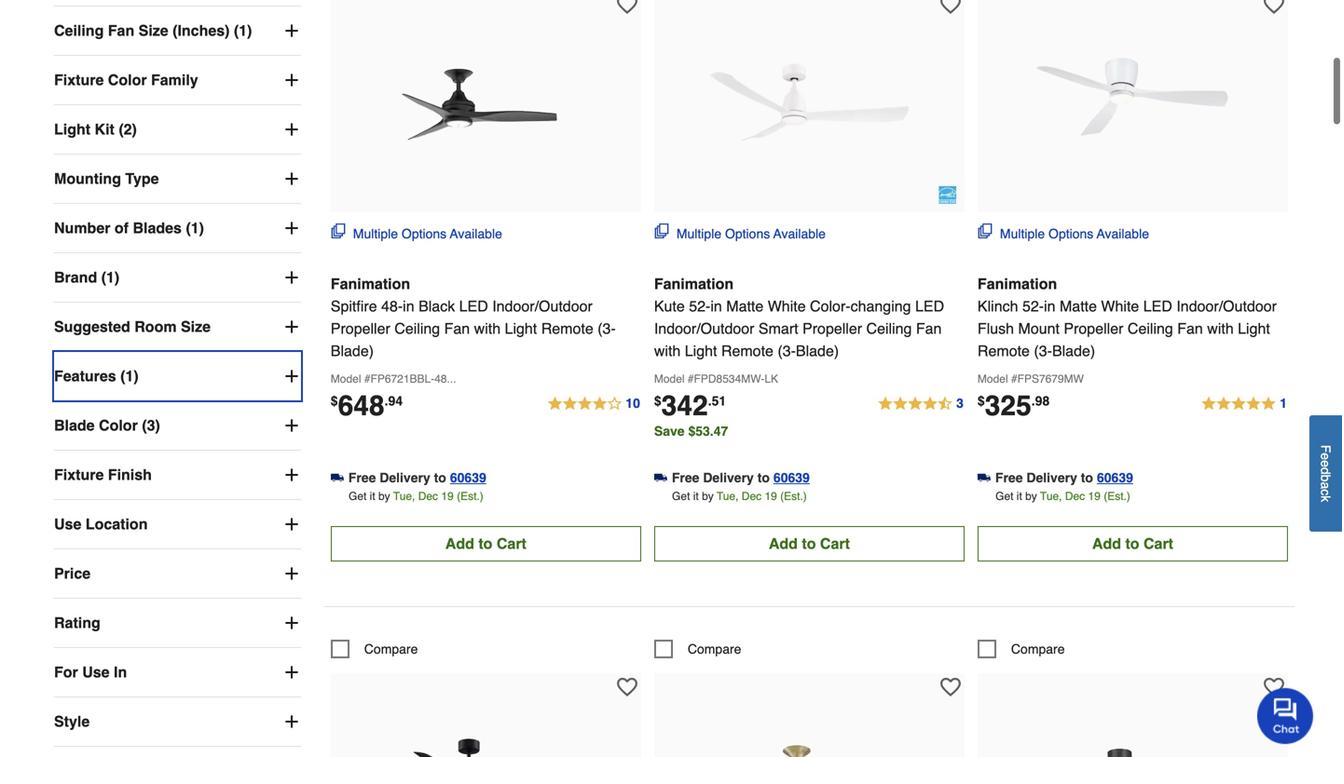Task type: describe. For each thing, give the bounding box(es) containing it.
fpd8534mw-
[[694, 373, 765, 386]]

multiple for fanimation klinch 52-in matte white led indoor/outdoor flush mount propeller ceiling fan with light remote (3-blade) image
[[1000, 226, 1045, 241]]

fanimation spitfire 48-in black led indoor/outdoor propeller ceiling fan with light remote (3-blade) image
[[383, 0, 589, 205]]

plus image for use location
[[282, 516, 301, 534]]

(1) right brand
[[101, 269, 120, 286]]

smart
[[759, 320, 798, 337]]

1 horizontal spatial use
[[82, 664, 110, 681]]

1 truck filled image from the left
[[331, 472, 344, 485]]

.98
[[1032, 394, 1050, 409]]

color for blade
[[99, 417, 138, 434]]

model # fps7679mw
[[978, 373, 1084, 386]]

led inside fanimation klinch 52-in matte white led indoor/outdoor flush mount propeller ceiling fan with light remote (3-blade)
[[1144, 298, 1173, 315]]

color for fixture
[[108, 71, 147, 89]]

multiple options available for fanimation klinch 52-in matte white led indoor/outdoor flush mount propeller ceiling fan with light remote (3-blade) image
[[1000, 226, 1149, 241]]

changing
[[851, 298, 911, 315]]

48...
[[435, 373, 456, 386]]

plus image for brand
[[282, 269, 301, 287]]

fanimation for spitfire
[[331, 275, 410, 293]]

mounting
[[54, 170, 121, 187]]

in for spitfire
[[403, 298, 414, 315]]

plus image for ceiling fan size (inches)
[[282, 22, 301, 40]]

2 multiple options available from the left
[[677, 226, 826, 241]]

1001073706 element
[[331, 640, 418, 659]]

fanimation kute 52-in matte white color-changing led indoor/outdoor smart propeller ceiling fan with light remote (3-blade)
[[654, 275, 944, 360]]

fp6721bbl-
[[371, 373, 435, 386]]

fixture for fixture finish
[[54, 467, 104, 484]]

finish
[[108, 467, 152, 484]]

f e e d b a c k
[[1319, 445, 1333, 503]]

multiple options available for fanimation spitfire 48-in black led indoor/outdoor propeller ceiling fan with light remote (3-blade) image
[[353, 226, 502, 241]]

chat invite button image
[[1257, 688, 1314, 745]]

3 truck filled image from the left
[[978, 472, 991, 485]]

for use in
[[54, 664, 127, 681]]

5014169207 element
[[978, 640, 1065, 659]]

it for first "truck filled" icon
[[370, 490, 375, 503]]

plus image for price
[[282, 565, 301, 584]]

.94
[[385, 394, 403, 409]]

free delivery to 60639 for 2nd "truck filled" icon from left
[[672, 471, 810, 486]]

f e e d b a c k button
[[1310, 416, 1342, 532]]

matte for propeller
[[1060, 298, 1097, 315]]

(1) right blades
[[186, 220, 204, 237]]

1 add to cart from the left
[[445, 535, 527, 553]]

by for first "truck filled" icon
[[378, 490, 390, 503]]

brand (1)
[[54, 269, 120, 286]]

suggested
[[54, 318, 130, 336]]

tue, for first "truck filled" icon from right
[[1040, 490, 1062, 503]]

$ for 342
[[654, 394, 662, 409]]

mount
[[1018, 320, 1060, 337]]

1 e from the top
[[1319, 453, 1333, 460]]

blade) inside fanimation kute 52-in matte white color-changing led indoor/outdoor smart propeller ceiling fan with light remote (3-blade)
[[796, 342, 839, 360]]

available for fanimation klinch 52-in matte white led indoor/outdoor flush mount propeller ceiling fan with light remote (3-blade) image
[[1097, 226, 1149, 241]]

1 button
[[1201, 393, 1288, 416]]

black
[[419, 298, 455, 315]]

48-
[[381, 298, 403, 315]]

save
[[654, 424, 685, 439]]

brand
[[54, 269, 97, 286]]

cart for 2nd add to cart button from right
[[820, 535, 850, 553]]

4.5 stars image
[[877, 393, 965, 416]]

fanimation klinch 52-in matte white led indoor/outdoor flush mount propeller ceiling fan with light remote (3-blade) image
[[1030, 0, 1236, 205]]

.51
[[708, 394, 726, 409]]

type
[[125, 170, 159, 187]]

(2)
[[119, 121, 137, 138]]

use location button
[[54, 501, 301, 549]]

ceiling inside fanimation spitfire 48-in black led indoor/outdoor propeller ceiling fan with light remote (3- blade)
[[395, 320, 440, 337]]

60639 for first "truck filled" icon from right
[[1097, 471, 1133, 486]]

3 add to cart from the left
[[1092, 535, 1174, 553]]

actual price $342.51 element
[[654, 390, 726, 422]]

(est.) for 60639 button corresponding to 2nd "truck filled" icon from left
[[780, 490, 807, 503]]

light inside fanimation kute 52-in matte white color-changing led indoor/outdoor smart propeller ceiling fan with light remote (3-blade)
[[685, 342, 717, 360]]

model for spitfire 48-in black led indoor/outdoor propeller ceiling fan with light remote (3- blade)
[[331, 373, 361, 386]]

52- for kute
[[689, 298, 711, 315]]

b
[[1319, 475, 1333, 482]]

light inside fanimation klinch 52-in matte white led indoor/outdoor flush mount propeller ceiling fan with light remote (3-blade)
[[1238, 320, 1270, 337]]

indoor/outdoor inside fanimation klinch 52-in matte white led indoor/outdoor flush mount propeller ceiling fan with light remote (3-blade)
[[1177, 298, 1277, 315]]

multiple options available link for fanimation spitfire 48-in black led indoor/outdoor propeller ceiling fan with light remote (3-blade) image
[[331, 224, 502, 243]]

room
[[134, 318, 177, 336]]

19 for first "truck filled" icon from right
[[1088, 490, 1101, 503]]

fixture for fixture color family
[[54, 71, 104, 89]]

blades
[[133, 220, 182, 237]]

fanimation for kute
[[654, 275, 734, 293]]

325
[[985, 390, 1032, 422]]

3
[[957, 396, 964, 411]]

options for fanimation spitfire 48-in black led indoor/outdoor propeller ceiling fan with light remote (3-blade) image
[[402, 226, 447, 241]]

plus image for style
[[282, 713, 301, 732]]

style
[[54, 714, 90, 731]]

rating
[[54, 615, 100, 632]]

2 add to cart from the left
[[769, 535, 850, 553]]

features (1)
[[54, 368, 139, 385]]

color-
[[810, 298, 851, 315]]

19 for first "truck filled" icon
[[441, 490, 454, 503]]

dec for first "truck filled" icon
[[418, 490, 438, 503]]

price button
[[54, 550, 301, 599]]

2 e from the top
[[1319, 460, 1333, 468]]

dec for 2nd "truck filled" icon from left
[[742, 490, 762, 503]]

get it by tue, dec 19 (est.) for first "truck filled" icon from right
[[996, 490, 1131, 503]]

save $53.47
[[654, 424, 728, 439]]

(1) right features
[[120, 368, 139, 385]]

(est.) for first "truck filled" icon from right's 60639 button
[[1104, 490, 1131, 503]]

c
[[1319, 489, 1333, 496]]

1
[[1280, 396, 1287, 411]]

in for klinch
[[1044, 298, 1056, 315]]

10
[[626, 396, 640, 411]]

model # fp6721bbl-48...
[[331, 373, 456, 386]]

remote inside fanimation klinch 52-in matte white led indoor/outdoor flush mount propeller ceiling fan with light remote (3-blade)
[[978, 342, 1030, 360]]

light kit (2)
[[54, 121, 137, 138]]

add for 1st add to cart button
[[445, 535, 474, 553]]

2 available from the left
[[773, 226, 826, 241]]

get for 2nd "truck filled" icon from left
[[672, 490, 690, 503]]

add for 2nd add to cart button from right
[[769, 535, 798, 553]]

5 stars image
[[1201, 393, 1288, 416]]

10 button
[[547, 393, 641, 416]]

compare for 1001073706 "element"
[[364, 642, 418, 657]]

use location
[[54, 516, 148, 533]]

fanimation spitfire 48-in brushed satin brass led indoor/outdoor propeller ceiling fan with light remote (3-blade) image
[[707, 683, 912, 758]]

fan inside fanimation klinch 52-in matte white led indoor/outdoor flush mount propeller ceiling fan with light remote (3-blade)
[[1178, 320, 1203, 337]]

compare for 1001006362 element
[[688, 642, 741, 657]]

plus image for fixture color family
[[282, 71, 301, 90]]

kit
[[95, 121, 115, 138]]

2 truck filled image from the left
[[654, 472, 667, 485]]

cart for 3rd add to cart button from the left
[[1144, 535, 1174, 553]]

location
[[86, 516, 148, 533]]

fanimation triaire custom 48-in black color-changing led indoor/outdoor smart propeller ceiling fan with light remote (3-blade) image
[[383, 683, 589, 758]]

fixture color family button
[[54, 56, 301, 104]]

blade
[[54, 417, 95, 434]]

ceiling fan size (inches) (1)
[[54, 22, 252, 39]]

led inside fanimation kute 52-in matte white color-changing led indoor/outdoor smart propeller ceiling fan with light remote (3-blade)
[[915, 298, 944, 315]]

$ 325 .98
[[978, 390, 1050, 422]]

plus image for fixture finish
[[282, 466, 301, 485]]

white for propeller
[[1101, 298, 1139, 315]]

cart for 1st add to cart button
[[497, 535, 527, 553]]

648
[[338, 390, 385, 422]]

$ 342 .51
[[654, 390, 726, 422]]

a
[[1319, 482, 1333, 489]]

(est.) for 60639 button for first "truck filled" icon
[[457, 490, 484, 503]]

fan up fixture color family at the top left
[[108, 22, 134, 39]]

add for 3rd add to cart button from the left
[[1092, 535, 1121, 553]]

fanimation klinch 52-in matte white led indoor/outdoor flush mount propeller ceiling fan with light remote (3-blade)
[[978, 275, 1277, 360]]

lk
[[765, 373, 778, 386]]

rating button
[[54, 599, 301, 648]]

blade) inside fanimation klinch 52-in matte white led indoor/outdoor flush mount propeller ceiling fan with light remote (3-blade)
[[1052, 342, 1095, 360]]

(3)
[[142, 417, 160, 434]]



Task type: vqa. For each thing, say whether or not it's contained in the screenshot.
Light inside Fanimation Kute 52-in Matte White Color-changing LED Indoor/Outdoor Smart Propeller Ceiling Fan with Light Remote (3-Blade)
yes



Task type: locate. For each thing, give the bounding box(es) containing it.
1 compare from the left
[[364, 642, 418, 657]]

1 horizontal spatial get
[[672, 490, 690, 503]]

multiple up "klinch"
[[1000, 226, 1045, 241]]

ceiling inside fanimation kute 52-in matte white color-changing led indoor/outdoor smart propeller ceiling fan with light remote (3-blade)
[[866, 320, 912, 337]]

2 get from the left
[[672, 490, 690, 503]]

1 horizontal spatial with
[[654, 342, 681, 360]]

available up color-
[[773, 226, 826, 241]]

2 horizontal spatial in
[[1044, 298, 1056, 315]]

1 horizontal spatial indoor/outdoor
[[654, 320, 755, 337]]

indoor/outdoor
[[492, 298, 593, 315], [1177, 298, 1277, 315], [654, 320, 755, 337]]

3 multiple from the left
[[1000, 226, 1045, 241]]

matte for smart
[[726, 298, 764, 315]]

fanimation inside fanimation klinch 52-in matte white led indoor/outdoor flush mount propeller ceiling fan with light remote (3-blade)
[[978, 275, 1057, 293]]

model
[[331, 373, 361, 386], [654, 373, 685, 386], [978, 373, 1008, 386]]

1 horizontal spatial get it by tue, dec 19 (est.)
[[672, 490, 807, 503]]

matte up fps7679mw
[[1060, 298, 1097, 315]]

2 white from the left
[[1101, 298, 1139, 315]]

3 multiple options available link from the left
[[978, 224, 1149, 243]]

0 horizontal spatial 19
[[441, 490, 454, 503]]

multiple options available link
[[331, 224, 502, 243], [654, 224, 826, 243], [978, 224, 1149, 243]]

$ for 325
[[978, 394, 985, 409]]

fanimation up spitfire
[[331, 275, 410, 293]]

2 horizontal spatial get it by tue, dec 19 (est.)
[[996, 490, 1131, 503]]

0 horizontal spatial 52-
[[689, 298, 711, 315]]

(3- inside fanimation kute 52-in matte white color-changing led indoor/outdoor smart propeller ceiling fan with light remote (3-blade)
[[778, 342, 796, 360]]

3 # from the left
[[1011, 373, 1018, 386]]

model for klinch 52-in matte white led indoor/outdoor flush mount propeller ceiling fan with light remote (3-blade)
[[978, 373, 1008, 386]]

plus image for mounting type
[[282, 170, 301, 188]]

delivery for first "truck filled" icon from right
[[1027, 471, 1077, 486]]

0 horizontal spatial remote
[[541, 320, 594, 337]]

plus image inside mounting type button
[[282, 170, 301, 188]]

2 plus image from the top
[[282, 120, 301, 139]]

plus image inside for use in button
[[282, 664, 301, 682]]

5 plus image from the top
[[282, 565, 301, 584]]

fps7679mw
[[1018, 373, 1084, 386]]

free for first "truck filled" icon from right
[[995, 471, 1023, 486]]

2 horizontal spatial add
[[1092, 535, 1121, 553]]

available for fanimation spitfire 48-in black led indoor/outdoor propeller ceiling fan with light remote (3-blade) image
[[450, 226, 502, 241]]

2 horizontal spatial propeller
[[1064, 320, 1124, 337]]

fixture finish button
[[54, 451, 301, 500]]

fan inside fanimation kute 52-in matte white color-changing led indoor/outdoor smart propeller ceiling fan with light remote (3-blade)
[[916, 320, 942, 337]]

free
[[348, 471, 376, 486], [672, 471, 700, 486], [995, 471, 1023, 486]]

1 free from the left
[[348, 471, 376, 486]]

2 horizontal spatial 60639 button
[[1097, 469, 1133, 487]]

size inside button
[[181, 318, 211, 336]]

fixture inside "button"
[[54, 71, 104, 89]]

3 compare from the left
[[1011, 642, 1065, 657]]

3 plus image from the top
[[282, 269, 301, 287]]

3 19 from the left
[[1088, 490, 1101, 503]]

2 tue, from the left
[[717, 490, 739, 503]]

it
[[370, 490, 375, 503], [693, 490, 699, 503], [1017, 490, 1022, 503]]

1 horizontal spatial $
[[654, 394, 662, 409]]

2 horizontal spatial with
[[1207, 320, 1234, 337]]

available
[[450, 226, 502, 241], [773, 226, 826, 241], [1097, 226, 1149, 241]]

model # fpd8534mw-lk
[[654, 373, 778, 386]]

heart outline image
[[617, 0, 637, 15], [940, 0, 961, 15], [1264, 0, 1284, 15], [617, 678, 637, 698], [940, 678, 961, 698], [1264, 678, 1284, 698]]

fan left flush
[[916, 320, 942, 337]]

1 by from the left
[[378, 490, 390, 503]]

get for first "truck filled" icon from right
[[996, 490, 1014, 503]]

delivery down .94
[[380, 471, 430, 486]]

propeller down color-
[[803, 320, 862, 337]]

matte up smart
[[726, 298, 764, 315]]

$ right 10
[[654, 394, 662, 409]]

(1) right (inches)
[[234, 22, 252, 39]]

indoor/outdoor inside fanimation kute 52-in matte white color-changing led indoor/outdoor smart propeller ceiling fan with light remote (3-blade)
[[654, 320, 755, 337]]

2 horizontal spatial fanimation
[[978, 275, 1057, 293]]

1 52- from the left
[[689, 298, 711, 315]]

1 horizontal spatial led
[[915, 298, 944, 315]]

matte inside fanimation klinch 52-in matte white led indoor/outdoor flush mount propeller ceiling fan with light remote (3-blade)
[[1060, 298, 1097, 315]]

led
[[459, 298, 488, 315], [915, 298, 944, 315], [1144, 298, 1173, 315]]

k
[[1319, 496, 1333, 503]]

remote up the fpd8534mw-
[[721, 342, 774, 360]]

0 horizontal spatial model
[[331, 373, 361, 386]]

1 horizontal spatial delivery
[[703, 471, 754, 486]]

by down $53.47
[[702, 490, 714, 503]]

1 fixture from the top
[[54, 71, 104, 89]]

2 delivery from the left
[[703, 471, 754, 486]]

1 fanimation from the left
[[331, 275, 410, 293]]

plus image
[[282, 22, 301, 40], [282, 170, 301, 188], [282, 269, 301, 287], [282, 417, 301, 435], [282, 565, 301, 584], [282, 664, 301, 682]]

free for 2nd "truck filled" icon from left
[[672, 471, 700, 486]]

with
[[474, 320, 501, 337], [1207, 320, 1234, 337], [654, 342, 681, 360]]

$ right 3
[[978, 394, 985, 409]]

free delivery to 60639 for first "truck filled" icon
[[348, 471, 486, 486]]

0 horizontal spatial compare
[[364, 642, 418, 657]]

1 horizontal spatial options
[[725, 226, 770, 241]]

3 button
[[877, 393, 965, 416]]

it down actual price $325.98 element
[[1017, 490, 1022, 503]]

0 horizontal spatial blade)
[[331, 342, 374, 360]]

1 vertical spatial size
[[181, 318, 211, 336]]

2 horizontal spatial truck filled image
[[978, 472, 991, 485]]

3 available from the left
[[1097, 226, 1149, 241]]

0 horizontal spatial 60639 button
[[450, 469, 486, 487]]

(3- up 10 button
[[598, 320, 616, 337]]

in up mount
[[1044, 298, 1056, 315]]

multiple up kute
[[677, 226, 722, 241]]

options for fanimation klinch 52-in matte white led indoor/outdoor flush mount propeller ceiling fan with light remote (3-blade) image
[[1049, 226, 1094, 241]]

color left (3)
[[99, 417, 138, 434]]

1 free delivery to 60639 from the left
[[348, 471, 486, 486]]

1 60639 from the left
[[450, 471, 486, 486]]

free down 648
[[348, 471, 376, 486]]

(3-
[[598, 320, 616, 337], [778, 342, 796, 360], [1034, 342, 1052, 360]]

fanimationkute 52-in matte white color-changing led indoor/outdoor smart propeller ceiling fan with light remote (3-blade) element
[[654, 0, 965, 212]]

to
[[434, 471, 446, 486], [758, 471, 770, 486], [1081, 471, 1093, 486], [479, 535, 493, 553], [802, 535, 816, 553], [1126, 535, 1140, 553]]

plus image inside the suggested room size button
[[282, 318, 301, 337]]

1 plus image from the top
[[282, 71, 301, 90]]

1 horizontal spatial fanimation
[[654, 275, 734, 293]]

# for fanimation spitfire 48-in black led indoor/outdoor propeller ceiling fan with light remote (3- blade)
[[364, 373, 371, 386]]

0 horizontal spatial dec
[[418, 490, 438, 503]]

3 cart from the left
[[1144, 535, 1174, 553]]

2 led from the left
[[915, 298, 944, 315]]

1 matte from the left
[[726, 298, 764, 315]]

indoor/outdoor inside fanimation spitfire 48-in black led indoor/outdoor propeller ceiling fan with light remote (3- blade)
[[492, 298, 593, 315]]

60639 button for 2nd "truck filled" icon from left
[[774, 469, 810, 487]]

mounting type
[[54, 170, 159, 187]]

with inside fanimation spitfire 48-in black led indoor/outdoor propeller ceiling fan with light remote (3- blade)
[[474, 320, 501, 337]]

in inside fanimation spitfire 48-in black led indoor/outdoor propeller ceiling fan with light remote (3- blade)
[[403, 298, 414, 315]]

in
[[114, 664, 127, 681]]

52- inside fanimation klinch 52-in matte white led indoor/outdoor flush mount propeller ceiling fan with light remote (3-blade)
[[1023, 298, 1044, 315]]

remote inside fanimation kute 52-in matte white color-changing led indoor/outdoor smart propeller ceiling fan with light remote (3-blade)
[[721, 342, 774, 360]]

3 by from the left
[[1026, 490, 1037, 503]]

0 vertical spatial use
[[54, 516, 81, 533]]

3 add to cart button from the left
[[978, 527, 1288, 562]]

compare inside 1001073706 "element"
[[364, 642, 418, 657]]

tue, for 2nd "truck filled" icon from left
[[717, 490, 739, 503]]

fixture inside button
[[54, 467, 104, 484]]

white
[[768, 298, 806, 315], [1101, 298, 1139, 315]]

tue, for first "truck filled" icon
[[393, 490, 415, 503]]

2 get it by tue, dec 19 (est.) from the left
[[672, 490, 807, 503]]

1 multiple options available link from the left
[[331, 224, 502, 243]]

light inside fanimation spitfire 48-in black led indoor/outdoor propeller ceiling fan with light remote (3- blade)
[[505, 320, 537, 337]]

3 options from the left
[[1049, 226, 1094, 241]]

2 horizontal spatial add to cart button
[[978, 527, 1288, 562]]

4 stars image
[[547, 393, 641, 416]]

compare inside 1001006362 element
[[688, 642, 741, 657]]

size for fan
[[139, 22, 168, 39]]

by for 2nd "truck filled" icon from left
[[702, 490, 714, 503]]

with inside fanimation klinch 52-in matte white led indoor/outdoor flush mount propeller ceiling fan with light remote (3-blade)
[[1207, 320, 1234, 337]]

1 dec from the left
[[418, 490, 438, 503]]

get down 325
[[996, 490, 1014, 503]]

2 blade) from the left
[[796, 342, 839, 360]]

3 $ from the left
[[978, 394, 985, 409]]

7 plus image from the top
[[282, 516, 301, 534]]

52- right kute
[[689, 298, 711, 315]]

energy star qualified image
[[939, 186, 957, 205]]

2 add to cart button from the left
[[654, 527, 965, 562]]

342
[[662, 390, 708, 422]]

0 horizontal spatial truck filled image
[[331, 472, 344, 485]]

1 led from the left
[[459, 298, 488, 315]]

1 plus image from the top
[[282, 22, 301, 40]]

0 horizontal spatial in
[[403, 298, 414, 315]]

blade) down smart
[[796, 342, 839, 360]]

4 plus image from the top
[[282, 417, 301, 435]]

3 blade) from the left
[[1052, 342, 1095, 360]]

blade) up fps7679mw
[[1052, 342, 1095, 360]]

1 horizontal spatial 60639 button
[[774, 469, 810, 487]]

compare
[[364, 642, 418, 657], [688, 642, 741, 657], [1011, 642, 1065, 657]]

2 60639 from the left
[[774, 471, 810, 486]]

2 horizontal spatial by
[[1026, 490, 1037, 503]]

1 multiple options available from the left
[[353, 226, 502, 241]]

by for first "truck filled" icon from right
[[1026, 490, 1037, 503]]

1 vertical spatial fixture
[[54, 467, 104, 484]]

1001006362 element
[[654, 640, 741, 659]]

0 horizontal spatial free
[[348, 471, 376, 486]]

e
[[1319, 453, 1333, 460], [1319, 460, 1333, 468]]

2 19 from the left
[[765, 490, 777, 503]]

2 horizontal spatial get
[[996, 490, 1014, 503]]

in inside fanimation klinch 52-in matte white led indoor/outdoor flush mount propeller ceiling fan with light remote (3-blade)
[[1044, 298, 1056, 315]]

ceiling inside fanimation klinch 52-in matte white led indoor/outdoor flush mount propeller ceiling fan with light remote (3-blade)
[[1128, 320, 1173, 337]]

2 add from the left
[[769, 535, 798, 553]]

size for room
[[181, 318, 211, 336]]

fanimation for klinch
[[978, 275, 1057, 293]]

60639
[[450, 471, 486, 486], [774, 471, 810, 486], [1097, 471, 1133, 486]]

suggested room size button
[[54, 303, 301, 352]]

0 horizontal spatial options
[[402, 226, 447, 241]]

1 options from the left
[[402, 226, 447, 241]]

$ for 648
[[331, 394, 338, 409]]

2 horizontal spatial cart
[[1144, 535, 1174, 553]]

2 horizontal spatial it
[[1017, 490, 1022, 503]]

number
[[54, 220, 110, 237]]

blade) inside fanimation spitfire 48-in black led indoor/outdoor propeller ceiling fan with light remote (3- blade)
[[331, 342, 374, 360]]

2 multiple options available link from the left
[[654, 224, 826, 243]]

actual price $648.94 element
[[331, 390, 403, 422]]

compare for 5014169207 element
[[1011, 642, 1065, 657]]

# for fanimation klinch 52-in matte white led indoor/outdoor flush mount propeller ceiling fan with light remote (3-blade)
[[1011, 373, 1018, 386]]

0 horizontal spatial use
[[54, 516, 81, 533]]

fanimation up "klinch"
[[978, 275, 1057, 293]]

white inside fanimation klinch 52-in matte white led indoor/outdoor flush mount propeller ceiling fan with light remote (3-blade)
[[1101, 298, 1139, 315]]

model up 342
[[654, 373, 685, 386]]

delivery down $53.47
[[703, 471, 754, 486]]

f
[[1319, 445, 1333, 453]]

led inside fanimation spitfire 48-in black led indoor/outdoor propeller ceiling fan with light remote (3- blade)
[[459, 298, 488, 315]]

$ 648 .94
[[331, 390, 403, 422]]

2 free delivery to 60639 from the left
[[672, 471, 810, 486]]

of
[[115, 220, 129, 237]]

$ left .94
[[331, 394, 338, 409]]

3 (est.) from the left
[[1104, 490, 1131, 503]]

spitfire
[[331, 298, 377, 315]]

0 horizontal spatial available
[[450, 226, 502, 241]]

2 matte from the left
[[1060, 298, 1097, 315]]

model up 325
[[978, 373, 1008, 386]]

free for first "truck filled" icon
[[348, 471, 376, 486]]

free delivery to 60639
[[348, 471, 486, 486], [672, 471, 810, 486], [995, 471, 1133, 486]]

3 multiple options available from the left
[[1000, 226, 1149, 241]]

52-
[[689, 298, 711, 315], [1023, 298, 1044, 315]]

(3- inside fanimation klinch 52-in matte white led indoor/outdoor flush mount propeller ceiling fan with light remote (3-blade)
[[1034, 342, 1052, 360]]

0 horizontal spatial add to cart
[[445, 535, 527, 553]]

(inches)
[[173, 22, 230, 39]]

in for kute
[[711, 298, 722, 315]]

get for first "truck filled" icon
[[349, 490, 367, 503]]

1 horizontal spatial cart
[[820, 535, 850, 553]]

3 in from the left
[[1044, 298, 1056, 315]]

dec for first "truck filled" icon from right
[[1065, 490, 1085, 503]]

2 horizontal spatial indoor/outdoor
[[1177, 298, 1277, 315]]

blade color (3)
[[54, 417, 160, 434]]

it down save $53.47
[[693, 490, 699, 503]]

by
[[378, 490, 390, 503], [702, 490, 714, 503], [1026, 490, 1037, 503]]

# up $ 648 .94 on the bottom of page
[[364, 373, 371, 386]]

e up b
[[1319, 460, 1333, 468]]

60639 for first "truck filled" icon
[[450, 471, 486, 486]]

truck filled image down 325
[[978, 472, 991, 485]]

plus image for for use in
[[282, 664, 301, 682]]

get
[[349, 490, 367, 503], [672, 490, 690, 503], [996, 490, 1014, 503]]

60639 button for first "truck filled" icon from right
[[1097, 469, 1133, 487]]

available up black
[[450, 226, 502, 241]]

multiple options available link for fanimation klinch 52-in matte white led indoor/outdoor flush mount propeller ceiling fan with light remote (3-blade) image
[[978, 224, 1149, 243]]

3 60639 button from the left
[[1097, 469, 1133, 487]]

size left (inches)
[[139, 22, 168, 39]]

compare inside 5014169207 element
[[1011, 642, 1065, 657]]

8 plus image from the top
[[282, 614, 301, 633]]

1 horizontal spatial add to cart button
[[654, 527, 965, 562]]

3 dec from the left
[[1065, 490, 1085, 503]]

2 horizontal spatial delivery
[[1027, 471, 1077, 486]]

1 horizontal spatial by
[[702, 490, 714, 503]]

0 horizontal spatial indoor/outdoor
[[492, 298, 593, 315]]

matte
[[726, 298, 764, 315], [1060, 298, 1097, 315]]

9 plus image from the top
[[282, 713, 301, 732]]

60639 for 2nd "truck filled" icon from left
[[774, 471, 810, 486]]

actual price $325.98 element
[[978, 390, 1050, 422]]

truck filled image down 'save'
[[654, 472, 667, 485]]

(1)
[[234, 22, 252, 39], [186, 220, 204, 237], [101, 269, 120, 286], [120, 368, 139, 385]]

plus image inside the use location button
[[282, 516, 301, 534]]

2 cart from the left
[[820, 535, 850, 553]]

truck filled image
[[331, 472, 344, 485], [654, 472, 667, 485], [978, 472, 991, 485]]

2 horizontal spatial free delivery to 60639
[[995, 471, 1133, 486]]

1 horizontal spatial in
[[711, 298, 722, 315]]

by down $ 648 .94 on the bottom of page
[[378, 490, 390, 503]]

2 horizontal spatial multiple
[[1000, 226, 1045, 241]]

0 horizontal spatial delivery
[[380, 471, 430, 486]]

d
[[1319, 468, 1333, 475]]

2 horizontal spatial free
[[995, 471, 1023, 486]]

plus image for rating
[[282, 614, 301, 633]]

0 horizontal spatial #
[[364, 373, 371, 386]]

plus image for blade color
[[282, 417, 301, 435]]

remote up 4 stars image
[[541, 320, 594, 337]]

3 60639 from the left
[[1097, 471, 1133, 486]]

3 it from the left
[[1017, 490, 1022, 503]]

with inside fanimation kute 52-in matte white color-changing led indoor/outdoor smart propeller ceiling fan with light remote (3-blade)
[[654, 342, 681, 360]]

3 model from the left
[[978, 373, 1008, 386]]

cart
[[497, 535, 527, 553], [820, 535, 850, 553], [1144, 535, 1174, 553]]

it down actual price $648.94 element
[[370, 490, 375, 503]]

0 horizontal spatial with
[[474, 320, 501, 337]]

plus image inside 'rating' button
[[282, 614, 301, 633]]

get down 648
[[349, 490, 367, 503]]

2 propeller from the left
[[803, 320, 862, 337]]

1 horizontal spatial size
[[181, 318, 211, 336]]

4 plus image from the top
[[282, 318, 301, 337]]

1 horizontal spatial 52-
[[1023, 298, 1044, 315]]

3 tue, from the left
[[1040, 490, 1062, 503]]

0 horizontal spatial size
[[139, 22, 168, 39]]

get it by tue, dec 19 (est.) for first "truck filled" icon
[[349, 490, 484, 503]]

plus image inside style button
[[282, 713, 301, 732]]

1 available from the left
[[450, 226, 502, 241]]

2 options from the left
[[725, 226, 770, 241]]

fanimation inside fanimation kute 52-in matte white color-changing led indoor/outdoor smart propeller ceiling fan with light remote (3-blade)
[[654, 275, 734, 293]]

0 horizontal spatial (est.)
[[457, 490, 484, 503]]

use left 'location' at the left bottom of the page
[[54, 516, 81, 533]]

for use in button
[[54, 649, 301, 697]]

fan inside fanimation spitfire 48-in black led indoor/outdoor propeller ceiling fan with light remote (3- blade)
[[444, 320, 470, 337]]

1 horizontal spatial model
[[654, 373, 685, 386]]

fanimation kute 52-in matte white color-changing led indoor/outdoor smart propeller ceiling fan with light remote (3-blade) image
[[707, 0, 912, 205]]

klinch
[[978, 298, 1018, 315]]

delivery for first "truck filled" icon
[[380, 471, 430, 486]]

$ inside $ 648 .94
[[331, 394, 338, 409]]

plus image for features
[[282, 367, 301, 386]]

3 plus image from the top
[[282, 219, 301, 238]]

2 horizontal spatial multiple options available
[[1000, 226, 1149, 241]]

# up the '$ 342 .51'
[[688, 373, 694, 386]]

$ inside $ 325 .98
[[978, 394, 985, 409]]

1 add to cart button from the left
[[331, 527, 641, 562]]

multiple
[[353, 226, 398, 241], [677, 226, 722, 241], [1000, 226, 1045, 241]]

fan
[[108, 22, 134, 39], [444, 320, 470, 337], [916, 320, 942, 337], [1178, 320, 1203, 337]]

(3- inside fanimation spitfire 48-in black led indoor/outdoor propeller ceiling fan with light remote (3- blade)
[[598, 320, 616, 337]]

fixture up light kit (2)
[[54, 71, 104, 89]]

model up 648
[[331, 373, 361, 386]]

style button
[[54, 698, 301, 747]]

in inside fanimation kute 52-in matte white color-changing led indoor/outdoor smart propeller ceiling fan with light remote (3-blade)
[[711, 298, 722, 315]]

plus image for number of blades
[[282, 219, 301, 238]]

3 led from the left
[[1144, 298, 1173, 315]]

0 horizontal spatial tue,
[[393, 490, 415, 503]]

2 compare from the left
[[688, 642, 741, 657]]

2 fanimation from the left
[[654, 275, 734, 293]]

color left family
[[108, 71, 147, 89]]

delivery down .98
[[1027, 471, 1077, 486]]

60639 button for first "truck filled" icon
[[450, 469, 486, 487]]

3 get from the left
[[996, 490, 1014, 503]]

6 plus image from the top
[[282, 664, 301, 682]]

#
[[364, 373, 371, 386], [688, 373, 694, 386], [1011, 373, 1018, 386]]

2 horizontal spatial dec
[[1065, 490, 1085, 503]]

0 horizontal spatial it
[[370, 490, 375, 503]]

# for fanimation kute 52-in matte white color-changing led indoor/outdoor smart propeller ceiling fan with light remote (3-blade)
[[688, 373, 694, 386]]

multiple for fanimation spitfire 48-in black led indoor/outdoor propeller ceiling fan with light remote (3-blade) image
[[353, 226, 398, 241]]

1 blade) from the left
[[331, 342, 374, 360]]

0 horizontal spatial multiple
[[353, 226, 398, 241]]

plus image for suggested room size
[[282, 318, 301, 337]]

1 vertical spatial use
[[82, 664, 110, 681]]

1 multiple from the left
[[353, 226, 398, 241]]

0 horizontal spatial add
[[445, 535, 474, 553]]

fanimation inside fanimation spitfire 48-in black led indoor/outdoor propeller ceiling fan with light remote (3- blade)
[[331, 275, 410, 293]]

$ inside the '$ 342 .51'
[[654, 394, 662, 409]]

2 horizontal spatial options
[[1049, 226, 1094, 241]]

blade) down spitfire
[[331, 342, 374, 360]]

2 horizontal spatial available
[[1097, 226, 1149, 241]]

propeller inside fanimation spitfire 48-in black led indoor/outdoor propeller ceiling fan with light remote (3- blade)
[[331, 320, 390, 337]]

white for smart
[[768, 298, 806, 315]]

get down save $53.47
[[672, 490, 690, 503]]

2 horizontal spatial 19
[[1088, 490, 1101, 503]]

2 horizontal spatial remote
[[978, 342, 1030, 360]]

2 horizontal spatial (3-
[[1034, 342, 1052, 360]]

propeller down spitfire
[[331, 320, 390, 337]]

0 vertical spatial fixture
[[54, 71, 104, 89]]

remote down flush
[[978, 342, 1030, 360]]

0 horizontal spatial multiple options available link
[[331, 224, 502, 243]]

52- up mount
[[1023, 298, 1044, 315]]

fanimation up kute
[[654, 275, 734, 293]]

e up d
[[1319, 453, 1333, 460]]

fixture finish
[[54, 467, 152, 484]]

0 horizontal spatial led
[[459, 298, 488, 315]]

model for kute 52-in matte white color-changing led indoor/outdoor smart propeller ceiling fan with light remote (3-blade)
[[654, 373, 685, 386]]

2 model from the left
[[654, 373, 685, 386]]

0 horizontal spatial cart
[[497, 535, 527, 553]]

plus image for light kit
[[282, 120, 301, 139]]

19 for 2nd "truck filled" icon from left
[[765, 490, 777, 503]]

use
[[54, 516, 81, 533], [82, 664, 110, 681]]

52- inside fanimation kute 52-in matte white color-changing led indoor/outdoor smart propeller ceiling fan with light remote (3-blade)
[[689, 298, 711, 315]]

0 vertical spatial size
[[139, 22, 168, 39]]

3 get it by tue, dec 19 (est.) from the left
[[996, 490, 1131, 503]]

white inside fanimation kute 52-in matte white color-changing led indoor/outdoor smart propeller ceiling fan with light remote (3-blade)
[[768, 298, 806, 315]]

remote inside fanimation spitfire 48-in black led indoor/outdoor propeller ceiling fan with light remote (3- blade)
[[541, 320, 594, 337]]

matte inside fanimation kute 52-in matte white color-changing led indoor/outdoor smart propeller ceiling fan with light remote (3-blade)
[[726, 298, 764, 315]]

fan up 5 stars image
[[1178, 320, 1203, 337]]

price
[[54, 565, 91, 583]]

1 horizontal spatial #
[[688, 373, 694, 386]]

size right room
[[181, 318, 211, 336]]

2 horizontal spatial led
[[1144, 298, 1173, 315]]

fanimation spitfire 48-in black led indoor/outdoor propeller ceiling fan with light remote (3- blade)
[[331, 275, 616, 360]]

2 horizontal spatial $
[[978, 394, 985, 409]]

fixture color family
[[54, 71, 198, 89]]

3 delivery from the left
[[1027, 471, 1077, 486]]

delivery for 2nd "truck filled" icon from left
[[703, 471, 754, 486]]

2 free from the left
[[672, 471, 700, 486]]

1 horizontal spatial free delivery to 60639
[[672, 471, 810, 486]]

2 horizontal spatial model
[[978, 373, 1008, 386]]

truck filled image down 648
[[331, 472, 344, 485]]

2 $ from the left
[[654, 394, 662, 409]]

multiple up 48- at left
[[353, 226, 398, 241]]

1 # from the left
[[364, 373, 371, 386]]

propeller right mount
[[1064, 320, 1124, 337]]

number of blades (1)
[[54, 220, 204, 237]]

free down save $53.47
[[672, 471, 700, 486]]

it for first "truck filled" icon from right
[[1017, 490, 1022, 503]]

1 vertical spatial color
[[99, 417, 138, 434]]

in right kute
[[711, 298, 722, 315]]

propeller inside fanimation kute 52-in matte white color-changing led indoor/outdoor smart propeller ceiling fan with light remote (3-blade)
[[803, 320, 862, 337]]

delivery
[[380, 471, 430, 486], [703, 471, 754, 486], [1027, 471, 1077, 486]]

2 plus image from the top
[[282, 170, 301, 188]]

3 free delivery to 60639 from the left
[[995, 471, 1133, 486]]

free delivery to 60639 down $53.47
[[672, 471, 810, 486]]

fan down black
[[444, 320, 470, 337]]

1 horizontal spatial free
[[672, 471, 700, 486]]

1 delivery from the left
[[380, 471, 430, 486]]

family
[[151, 71, 198, 89]]

suggested room size
[[54, 318, 211, 336]]

plus image
[[282, 71, 301, 90], [282, 120, 301, 139], [282, 219, 301, 238], [282, 318, 301, 337], [282, 367, 301, 386], [282, 466, 301, 485], [282, 516, 301, 534], [282, 614, 301, 633], [282, 713, 301, 732]]

1 horizontal spatial propeller
[[803, 320, 862, 337]]

plus image inside fixture color family "button"
[[282, 71, 301, 90]]

add
[[445, 535, 474, 553], [769, 535, 798, 553], [1092, 535, 1121, 553]]

52- for klinch
[[1023, 298, 1044, 315]]

0 vertical spatial color
[[108, 71, 147, 89]]

1 horizontal spatial remote
[[721, 342, 774, 360]]

2 in from the left
[[711, 298, 722, 315]]

plus image inside price button
[[282, 565, 301, 584]]

2 horizontal spatial (est.)
[[1104, 490, 1131, 503]]

multiple options available
[[353, 226, 502, 241], [677, 226, 826, 241], [1000, 226, 1149, 241]]

fixture down blade
[[54, 467, 104, 484]]

# up actual price $325.98 element
[[1011, 373, 1018, 386]]

mounting type button
[[54, 155, 301, 203]]

2 multiple from the left
[[677, 226, 722, 241]]

1 horizontal spatial white
[[1101, 298, 1139, 315]]

plus image inside fixture finish button
[[282, 466, 301, 485]]

(est.)
[[457, 490, 484, 503], [780, 490, 807, 503], [1104, 490, 1131, 503]]

(3- down smart
[[778, 342, 796, 360]]

blade)
[[331, 342, 374, 360], [796, 342, 839, 360], [1052, 342, 1095, 360]]

it for 2nd "truck filled" icon from left
[[693, 490, 699, 503]]

for
[[54, 664, 78, 681]]

kute
[[654, 298, 685, 315]]

color
[[108, 71, 147, 89], [99, 417, 138, 434]]

color inside "button"
[[108, 71, 147, 89]]

get it by tue, dec 19 (est.) for 2nd "truck filled" icon from left
[[672, 490, 807, 503]]

1 propeller from the left
[[331, 320, 390, 337]]

free down 325
[[995, 471, 1023, 486]]

3 propeller from the left
[[1064, 320, 1124, 337]]

1 horizontal spatial tue,
[[717, 490, 739, 503]]

2 dec from the left
[[742, 490, 762, 503]]

2 horizontal spatial multiple options available link
[[978, 224, 1149, 243]]

free delivery to 60639 for first "truck filled" icon from right
[[995, 471, 1133, 486]]

fanimation amped 52-in black led indoor propeller ceiling fan with light remote (3-blade) image
[[1030, 683, 1236, 758]]

1 horizontal spatial blade)
[[796, 342, 839, 360]]

$
[[331, 394, 338, 409], [654, 394, 662, 409], [978, 394, 985, 409]]

0 horizontal spatial $
[[331, 394, 338, 409]]

free delivery to 60639 down .94
[[348, 471, 486, 486]]

fanimation
[[331, 275, 410, 293], [654, 275, 734, 293], [978, 275, 1057, 293]]

1 horizontal spatial add
[[769, 535, 798, 553]]

1 horizontal spatial available
[[773, 226, 826, 241]]

by down actual price $325.98 element
[[1026, 490, 1037, 503]]

1 in from the left
[[403, 298, 414, 315]]

2 by from the left
[[702, 490, 714, 503]]

features
[[54, 368, 116, 385]]

in left black
[[403, 298, 414, 315]]

0 horizontal spatial add to cart button
[[331, 527, 641, 562]]

1 cart from the left
[[497, 535, 527, 553]]

1 get it by tue, dec 19 (est.) from the left
[[349, 490, 484, 503]]

2 horizontal spatial tue,
[[1040, 490, 1062, 503]]

2 horizontal spatial 60639
[[1097, 471, 1133, 486]]

propeller inside fanimation klinch 52-in matte white led indoor/outdoor flush mount propeller ceiling fan with light remote (3-blade)
[[1064, 320, 1124, 337]]

1 (est.) from the left
[[457, 490, 484, 503]]

(3- down mount
[[1034, 342, 1052, 360]]

1 white from the left
[[768, 298, 806, 315]]

remote
[[541, 320, 594, 337], [721, 342, 774, 360], [978, 342, 1030, 360]]

flush
[[978, 320, 1014, 337]]

use left in
[[82, 664, 110, 681]]

1 $ from the left
[[331, 394, 338, 409]]

$53.47
[[688, 424, 728, 439]]

1 add from the left
[[445, 535, 474, 553]]

available up fanimation klinch 52-in matte white led indoor/outdoor flush mount propeller ceiling fan with light remote (3-blade)
[[1097, 226, 1149, 241]]

1 horizontal spatial multiple options available
[[677, 226, 826, 241]]

0 horizontal spatial by
[[378, 490, 390, 503]]

free delivery to 60639 down .98
[[995, 471, 1133, 486]]



